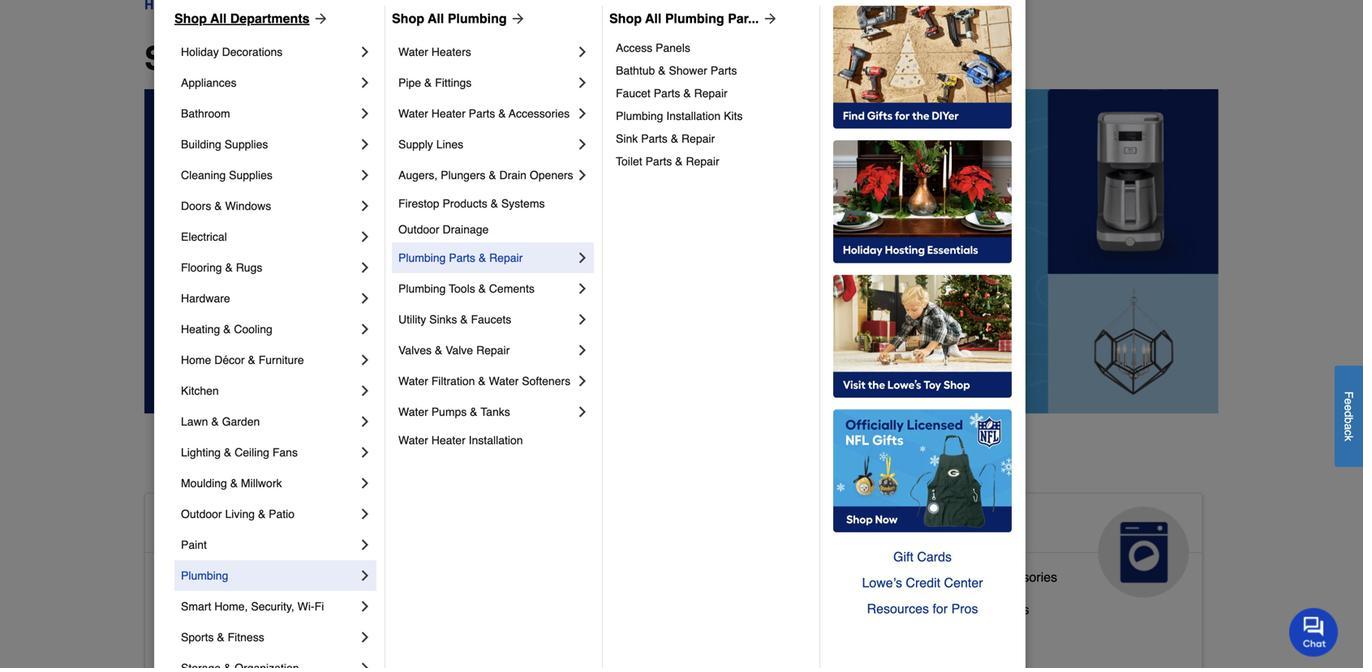 Task type: vqa. For each thing, say whether or not it's contained in the screenshot.
$ 1 .30/ SQ. FT.
no



Task type: describe. For each thing, give the bounding box(es) containing it.
accessible for accessible home
[[158, 514, 277, 540]]

furniture inside the home décor & furniture link
[[259, 354, 304, 367]]

appliances image
[[1099, 507, 1190, 598]]

parts for faucet parts & repair
[[654, 87, 680, 100]]

plumbing link
[[181, 561, 357, 592]]

chevron right image for home décor & furniture
[[357, 352, 373, 369]]

& left millwork
[[230, 477, 238, 490]]

chevron right image for paint
[[357, 537, 373, 554]]

fi
[[315, 601, 324, 614]]

electrical link
[[181, 222, 357, 252]]

chevron right image for kitchen
[[357, 383, 373, 399]]

1 vertical spatial appliances link
[[869, 494, 1203, 598]]

security,
[[251, 601, 294, 614]]

sink parts & repair
[[616, 132, 715, 145]]

& down accessible bedroom "link"
[[217, 631, 225, 644]]

bathtub & shower parts link
[[616, 59, 808, 82]]

repair for valves & valve repair
[[476, 344, 510, 357]]

furniture inside pet beds, houses, & furniture link
[[643, 629, 695, 644]]

chevron right image for valves & valve repair
[[575, 343, 591, 359]]

pumps
[[432, 406, 467, 419]]

k
[[1343, 436, 1356, 442]]

beverage & wine chillers
[[882, 603, 1030, 618]]

par...
[[728, 11, 759, 26]]

cleaning
[[181, 169, 226, 182]]

heating
[[181, 323, 220, 336]]

parts for toilet parts & repair
[[646, 155, 672, 168]]

accessible entry & home link
[[158, 631, 305, 664]]

chevron right image for appliances
[[357, 75, 373, 91]]

1 vertical spatial home
[[283, 514, 346, 540]]

heater for installation
[[432, 434, 466, 447]]

systems
[[501, 197, 545, 210]]

& down shower
[[684, 87, 691, 100]]

0 horizontal spatial accessories
[[509, 107, 570, 120]]

parts for appliance parts & accessories
[[942, 570, 973, 585]]

chevron right image for sports & fitness
[[357, 630, 373, 646]]

faucet
[[616, 87, 651, 100]]

windows
[[225, 200, 271, 213]]

water filtration & water softeners link
[[399, 366, 575, 397]]

home décor & furniture
[[181, 354, 304, 367]]

animal & pet care image
[[737, 507, 828, 598]]

filtration
[[432, 375, 475, 388]]

chevron right image for plumbing tools & cements
[[575, 281, 591, 297]]

1 vertical spatial bathroom
[[224, 570, 280, 585]]

cards
[[917, 550, 952, 565]]

0 vertical spatial bathroom
[[181, 107, 230, 120]]

departments for shop all departments
[[284, 40, 482, 77]]

fans
[[273, 446, 298, 459]]

valve
[[446, 344, 473, 357]]

drainage
[[443, 223, 489, 236]]

chevron right image for heating & cooling
[[357, 321, 373, 338]]

gift cards link
[[834, 545, 1012, 571]]

flooring
[[181, 261, 222, 274]]

pet beds, houses, & furniture
[[520, 629, 695, 644]]

chevron right image for outdoor living & patio
[[357, 506, 373, 523]]

utility sinks & faucets link
[[399, 304, 575, 335]]

0 vertical spatial home
[[181, 354, 211, 367]]

1 horizontal spatial accessories
[[988, 570, 1058, 585]]

holiday decorations
[[181, 45, 283, 58]]

sports
[[181, 631, 214, 644]]

c
[[1343, 430, 1356, 436]]

toilet
[[616, 155, 643, 168]]

appliance
[[882, 570, 939, 585]]

lowe's
[[862, 576, 903, 591]]

& right lawn
[[211, 416, 219, 429]]

lowe's credit center
[[862, 576, 983, 591]]

living
[[225, 508, 255, 521]]

firestop products & systems
[[399, 197, 545, 210]]

toilet parts & repair link
[[616, 150, 808, 173]]

plumbing tools & cements link
[[399, 274, 575, 304]]

valves & valve repair link
[[399, 335, 575, 366]]

accessible home
[[158, 514, 346, 540]]

accessible bathroom
[[158, 570, 280, 585]]

visit the lowe's toy shop. image
[[834, 275, 1012, 399]]

0 horizontal spatial appliances
[[181, 76, 237, 89]]

water for water heater installation
[[399, 434, 428, 447]]

millwork
[[241, 477, 282, 490]]

lighting & ceiling fans
[[181, 446, 298, 459]]

animal & pet care link
[[507, 494, 841, 598]]

beverage & wine chillers link
[[882, 599, 1030, 631]]

0 vertical spatial appliances link
[[181, 67, 357, 98]]

& inside the animal & pet care
[[602, 514, 618, 540]]

& right filtration
[[478, 375, 486, 388]]

credit
[[906, 576, 941, 591]]

water heater installation link
[[399, 428, 591, 454]]

& up outdoor drainage link
[[491, 197, 498, 210]]

moulding & millwork link
[[181, 468, 357, 499]]

accessible entry & home
[[158, 635, 305, 650]]

parts inside "link"
[[711, 64, 737, 77]]

lighting & ceiling fans link
[[181, 437, 357, 468]]

bedroom
[[224, 603, 277, 618]]

beds,
[[543, 629, 576, 644]]

smart home, security, wi-fi
[[181, 601, 324, 614]]

home,
[[214, 601, 248, 614]]

cleaning supplies
[[181, 169, 273, 182]]

moulding
[[181, 477, 227, 490]]

chevron right image for augers, plungers & drain openers
[[575, 167, 591, 183]]

accessible bedroom link
[[158, 599, 277, 631]]

livestock
[[520, 596, 574, 611]]

& left drain
[[489, 169, 496, 182]]

& left 'ceiling'
[[224, 446, 232, 459]]

access
[[616, 41, 653, 54]]

accessible home image
[[375, 507, 466, 598]]

f e e d b a c k button
[[1335, 366, 1364, 467]]

supply
[[399, 138, 433, 151]]

officially licensed n f l gifts. shop now. image
[[834, 410, 1012, 533]]

lines
[[436, 138, 464, 151]]

paint
[[181, 539, 207, 552]]

parts for sink parts & repair
[[641, 132, 668, 145]]

2 e from the top
[[1343, 405, 1356, 411]]

chevron right image for utility sinks & faucets
[[575, 312, 591, 328]]

water for water heater parts & accessories
[[399, 107, 428, 120]]

shop all plumbing par... link
[[610, 9, 779, 28]]

pet inside the animal & pet care
[[625, 514, 660, 540]]

shop all departments
[[175, 11, 310, 26]]

resources for pros
[[867, 602, 978, 617]]

bathroom link
[[181, 98, 357, 129]]

& left patio
[[258, 508, 266, 521]]

repair for faucet parts & repair
[[694, 87, 728, 100]]

water heaters
[[399, 45, 471, 58]]

valves & valve repair
[[399, 344, 510, 357]]

panels
[[656, 41, 691, 54]]

chevron right image for cleaning supplies
[[357, 167, 373, 183]]

animal & pet care
[[520, 514, 660, 566]]

bathtub
[[616, 64, 655, 77]]

arrow right image for shop all departments
[[310, 11, 329, 27]]

1 e from the top
[[1343, 399, 1356, 405]]

smart
[[181, 601, 211, 614]]

chevron right image for supply lines
[[575, 136, 591, 153]]

appliance parts & accessories
[[882, 570, 1058, 585]]

augers,
[[399, 169, 438, 182]]

ceiling
[[235, 446, 269, 459]]

beverage
[[882, 603, 937, 618]]

firestop products & systems link
[[399, 191, 591, 217]]

softeners
[[522, 375, 571, 388]]



Task type: locate. For each thing, give the bounding box(es) containing it.
1 shop from the left
[[175, 11, 207, 26]]

chevron right image for building supplies
[[357, 136, 373, 153]]

& down plumbing installation kits
[[671, 132, 679, 145]]

0 horizontal spatial outdoor
[[181, 508, 222, 521]]

0 vertical spatial pet
[[625, 514, 660, 540]]

plumbing down outdoor drainage
[[399, 252, 446, 265]]

supply lines link
[[399, 129, 575, 160]]

repair down "sink parts & repair" link
[[686, 155, 720, 168]]

arrow right image
[[310, 11, 329, 27], [759, 11, 779, 27]]

accessible bedroom
[[158, 603, 277, 618]]

& right décor
[[248, 354, 256, 367]]

pet
[[625, 514, 660, 540], [520, 629, 539, 644]]

plumbing up access panels link
[[665, 11, 725, 26]]

supplies for building supplies
[[225, 138, 268, 151]]

1 heater from the top
[[432, 107, 466, 120]]

chevron right image for moulding & millwork
[[357, 476, 373, 492]]

repair down outdoor drainage link
[[489, 252, 523, 265]]

water for water heaters
[[399, 45, 428, 58]]

lighting
[[181, 446, 221, 459]]

parts down 'bathtub & shower parts'
[[654, 87, 680, 100]]

chevron right image for water heaters
[[575, 44, 591, 60]]

parts down 'cards'
[[942, 570, 973, 585]]

all up holiday decorations at top left
[[210, 11, 227, 26]]

& inside 'link'
[[214, 200, 222, 213]]

toilet parts & repair
[[616, 155, 720, 168]]

shop all plumbing
[[392, 11, 507, 26]]

1 vertical spatial supplies
[[229, 169, 273, 182]]

0 horizontal spatial shop
[[175, 11, 207, 26]]

chevron right image for electrical
[[357, 229, 373, 245]]

resources for pros link
[[834, 597, 1012, 623]]

water left pumps
[[399, 406, 428, 419]]

accessible down smart
[[158, 635, 220, 650]]

installation down tanks
[[469, 434, 523, 447]]

f
[[1343, 392, 1356, 399]]

accessible
[[158, 514, 277, 540], [158, 570, 220, 585], [158, 603, 220, 618], [158, 635, 220, 650]]

0 vertical spatial furniture
[[259, 354, 304, 367]]

products
[[443, 197, 488, 210]]

3 shop from the left
[[610, 11, 642, 26]]

outdoor down "firestop"
[[399, 223, 440, 236]]

parts up the toilet parts & repair
[[641, 132, 668, 145]]

pipe & fittings
[[399, 76, 472, 89]]

arrow right image inside shop all plumbing par... link
[[759, 11, 779, 27]]

appliances link
[[181, 67, 357, 98], [869, 494, 1203, 598]]

0 vertical spatial supplies
[[225, 138, 268, 151]]

accessible for accessible bathroom
[[158, 570, 220, 585]]

all for shop all departments
[[210, 11, 227, 26]]

& down 'access panels' at the top
[[658, 64, 666, 77]]

plumbing up smart
[[181, 570, 228, 583]]

sinks
[[429, 313, 457, 326]]

water up supply on the top left of page
[[399, 107, 428, 120]]

augers, plungers & drain openers link
[[399, 160, 575, 191]]

water down valves
[[399, 375, 428, 388]]

pros
[[952, 602, 978, 617]]

heater inside water heater installation link
[[432, 434, 466, 447]]

parts down access panels link
[[711, 64, 737, 77]]

pet beds, houses, & furniture link
[[520, 625, 695, 657]]

0 horizontal spatial pet
[[520, 629, 539, 644]]

outdoor drainage
[[399, 223, 489, 236]]

& left "pros"
[[941, 603, 949, 618]]

2 accessible from the top
[[158, 570, 220, 585]]

& left valve
[[435, 344, 443, 357]]

f e e d b a c k
[[1343, 392, 1356, 442]]

all for shop all plumbing
[[428, 11, 444, 26]]

plumbing up water heaters link
[[448, 11, 507, 26]]

water up tanks
[[489, 375, 519, 388]]

repair for plumbing parts & repair
[[489, 252, 523, 265]]

water heater parts & accessories
[[399, 107, 570, 120]]

plumbing for plumbing installation kits
[[616, 110, 663, 123]]

1 vertical spatial departments
[[284, 40, 482, 77]]

hardware link
[[181, 283, 357, 314]]

heater inside water heater parts & accessories link
[[432, 107, 466, 120]]

& up supply lines link
[[499, 107, 506, 120]]

shop all departments
[[144, 40, 482, 77]]

heater up lines
[[432, 107, 466, 120]]

shop for shop all plumbing
[[392, 11, 425, 26]]

faucet parts & repair
[[616, 87, 728, 100]]

2 vertical spatial supplies
[[578, 596, 628, 611]]

holiday hosting essentials. image
[[834, 140, 1012, 264]]

& right entry
[[258, 635, 267, 650]]

chevron right image
[[357, 75, 373, 91], [575, 75, 591, 91], [575, 136, 591, 153], [575, 167, 591, 183], [575, 250, 591, 266], [357, 260, 373, 276], [575, 281, 591, 297], [575, 312, 591, 328], [357, 321, 373, 338], [357, 352, 373, 369], [357, 383, 373, 399], [575, 404, 591, 420], [357, 506, 373, 523], [357, 661, 373, 669]]

0 horizontal spatial arrow right image
[[310, 11, 329, 27]]

all up the water heaters
[[428, 11, 444, 26]]

cements
[[489, 282, 535, 295]]

plumbing installation kits link
[[616, 105, 808, 127]]

supplies for livestock supplies
[[578, 596, 628, 611]]

décor
[[214, 354, 245, 367]]

heater
[[432, 107, 466, 120], [432, 434, 466, 447]]

bathroom up "smart home, security, wi-fi"
[[224, 570, 280, 585]]

appliances down holiday
[[181, 76, 237, 89]]

plumbing for plumbing parts & repair
[[399, 252, 446, 265]]

e up the d
[[1343, 399, 1356, 405]]

enjoy savings year-round. no matter what you're shopping for, find what you need at a great price. image
[[144, 89, 1219, 414]]

shop for shop all departments
[[175, 11, 207, 26]]

paint link
[[181, 530, 357, 561]]

accessible up sports
[[158, 603, 220, 618]]

sports & fitness
[[181, 631, 264, 644]]

supplies for cleaning supplies
[[229, 169, 273, 182]]

water pumps & tanks link
[[399, 397, 575, 428]]

chevron right image for pipe & fittings
[[575, 75, 591, 91]]

find gifts for the diyer. image
[[834, 6, 1012, 129]]

repair inside toilet parts & repair link
[[686, 155, 720, 168]]

chevron right image for lighting & ceiling fans
[[357, 445, 373, 461]]

pipe & fittings link
[[399, 67, 575, 98]]

holiday
[[181, 45, 219, 58]]

water heater parts & accessories link
[[399, 98, 575, 129]]

all down shop all departments link
[[234, 40, 275, 77]]

parts down pipe & fittings link
[[469, 107, 495, 120]]

animal
[[520, 514, 596, 540]]

heating & cooling
[[181, 323, 273, 336]]

1 horizontal spatial furniture
[[643, 629, 695, 644]]

supplies up cleaning supplies
[[225, 138, 268, 151]]

parts
[[711, 64, 737, 77], [654, 87, 680, 100], [469, 107, 495, 120], [641, 132, 668, 145], [646, 155, 672, 168], [449, 252, 476, 265], [942, 570, 973, 585]]

valves
[[399, 344, 432, 357]]

& right sinks
[[460, 313, 468, 326]]

0 vertical spatial accessories
[[509, 107, 570, 120]]

repair down faucets
[[476, 344, 510, 357]]

installation up "sink parts & repair" link
[[667, 110, 721, 123]]

smart home, security, wi-fi link
[[181, 592, 357, 623]]

plumbing up utility
[[399, 282, 446, 295]]

a
[[1343, 424, 1356, 430]]

chevron right image for smart home, security, wi-fi
[[357, 599, 373, 615]]

accessible inside "link"
[[158, 603, 220, 618]]

chevron right image for flooring & rugs
[[357, 260, 373, 276]]

heater down pumps
[[432, 434, 466, 447]]

all for shop all plumbing par...
[[645, 11, 662, 26]]

lawn & garden link
[[181, 407, 357, 437]]

plumbing for plumbing
[[181, 570, 228, 583]]

bathroom up building
[[181, 107, 230, 120]]

parts down drainage
[[449, 252, 476, 265]]

1 horizontal spatial arrow right image
[[759, 11, 779, 27]]

repair inside valves & valve repair link
[[476, 344, 510, 357]]

repair inside plumbing parts & repair link
[[489, 252, 523, 265]]

kits
[[724, 110, 743, 123]]

arrow right image
[[507, 11, 526, 27]]

1 vertical spatial pet
[[520, 629, 539, 644]]

water for water pumps & tanks
[[399, 406, 428, 419]]

2 heater from the top
[[432, 434, 466, 447]]

accessories
[[509, 107, 570, 120], [988, 570, 1058, 585]]

decorations
[[222, 45, 283, 58]]

shop up holiday
[[175, 11, 207, 26]]

arrow right image up shop all departments
[[310, 11, 329, 27]]

2 shop from the left
[[392, 11, 425, 26]]

livestock supplies link
[[520, 592, 628, 625]]

chevron right image for water pumps & tanks
[[575, 404, 591, 420]]

0 vertical spatial appliances
[[181, 76, 237, 89]]

accessories up chillers
[[988, 570, 1058, 585]]

supplies up houses,
[[578, 596, 628, 611]]

water up pipe
[[399, 45, 428, 58]]

furniture down heating & cooling link
[[259, 354, 304, 367]]

tanks
[[481, 406, 510, 419]]

supplies
[[225, 138, 268, 151], [229, 169, 273, 182], [578, 596, 628, 611]]

1 vertical spatial installation
[[469, 434, 523, 447]]

shop for shop all plumbing par...
[[610, 11, 642, 26]]

water
[[399, 45, 428, 58], [399, 107, 428, 120], [399, 375, 428, 388], [489, 375, 519, 388], [399, 406, 428, 419], [399, 434, 428, 447]]

water down "water pumps & tanks"
[[399, 434, 428, 447]]

& right houses,
[[631, 629, 640, 644]]

firestop
[[399, 197, 440, 210]]

1 vertical spatial furniture
[[643, 629, 695, 644]]

shop up the water heaters
[[392, 11, 425, 26]]

outdoor
[[399, 223, 440, 236], [181, 508, 222, 521]]

holiday decorations link
[[181, 37, 357, 67]]

arrow right image for shop all plumbing par...
[[759, 11, 779, 27]]

& up 'wine' on the right of the page
[[976, 570, 985, 585]]

repair for toilet parts & repair
[[686, 155, 720, 168]]

1 horizontal spatial shop
[[392, 11, 425, 26]]

utility
[[399, 313, 426, 326]]

accessible for accessible bedroom
[[158, 603, 220, 618]]

chevron right image for hardware
[[357, 291, 373, 307]]

0 vertical spatial departments
[[230, 11, 310, 26]]

accessories up supply lines link
[[509, 107, 570, 120]]

repair down plumbing installation kits link
[[682, 132, 715, 145]]

resources
[[867, 602, 929, 617]]

1 vertical spatial appliances
[[882, 514, 1003, 540]]

chevron right image for plumbing
[[357, 568, 373, 584]]

chevron right image for plumbing parts & repair
[[575, 250, 591, 266]]

installation inside water heater installation link
[[469, 434, 523, 447]]

outdoor down moulding
[[181, 508, 222, 521]]

& down sink parts & repair in the top of the page
[[675, 155, 683, 168]]

& down outdoor drainage link
[[479, 252, 486, 265]]

water heater installation
[[399, 434, 523, 447]]

care
[[520, 540, 570, 566]]

for
[[933, 602, 948, 617]]

0 vertical spatial heater
[[432, 107, 466, 120]]

1 horizontal spatial outdoor
[[399, 223, 440, 236]]

repair inside faucet parts & repair link
[[694, 87, 728, 100]]

outdoor for outdoor living & patio
[[181, 508, 222, 521]]

0 vertical spatial outdoor
[[399, 223, 440, 236]]

0 horizontal spatial installation
[[469, 434, 523, 447]]

& inside "link"
[[658, 64, 666, 77]]

supplies up windows
[[229, 169, 273, 182]]

4 accessible from the top
[[158, 635, 220, 650]]

chevron right image for water filtration & water softeners
[[575, 373, 591, 390]]

chevron right image for holiday decorations
[[357, 44, 373, 60]]

shop
[[175, 11, 207, 26], [392, 11, 425, 26], [610, 11, 642, 26]]

0 vertical spatial installation
[[667, 110, 721, 123]]

& right doors
[[214, 200, 222, 213]]

2 vertical spatial home
[[270, 635, 305, 650]]

houses,
[[580, 629, 628, 644]]

plumbing parts & repair link
[[399, 243, 575, 274]]

patio
[[269, 508, 295, 521]]

shop up access
[[610, 11, 642, 26]]

e
[[1343, 399, 1356, 405], [1343, 405, 1356, 411]]

accessible up smart
[[158, 570, 220, 585]]

& left rugs
[[225, 261, 233, 274]]

chevron right image for water heater parts & accessories
[[575, 106, 591, 122]]

chevron right image for doors & windows
[[357, 198, 373, 214]]

0 horizontal spatial appliances link
[[181, 67, 357, 98]]

outdoor for outdoor drainage
[[399, 223, 440, 236]]

& left cooling
[[223, 323, 231, 336]]

heater for parts
[[432, 107, 466, 120]]

1 horizontal spatial appliances
[[882, 514, 1003, 540]]

appliance parts & accessories link
[[882, 566, 1058, 599]]

access panels
[[616, 41, 691, 54]]

& right tools
[[479, 282, 486, 295]]

plumbing down faucet
[[616, 110, 663, 123]]

repair up plumbing installation kits link
[[694, 87, 728, 100]]

appliances link down decorations
[[181, 67, 357, 98]]

repair inside "sink parts & repair" link
[[682, 132, 715, 145]]

plumbing
[[448, 11, 507, 26], [665, 11, 725, 26], [616, 110, 663, 123], [399, 252, 446, 265], [399, 282, 446, 295], [181, 570, 228, 583]]

chevron right image for lawn & garden
[[357, 414, 373, 430]]

3 accessible from the top
[[158, 603, 220, 618]]

2 arrow right image from the left
[[759, 11, 779, 27]]

utility sinks & faucets
[[399, 313, 512, 326]]

appliances up 'cards'
[[882, 514, 1003, 540]]

e up b
[[1343, 405, 1356, 411]]

wine
[[953, 603, 983, 618]]

cleaning supplies link
[[181, 160, 357, 191]]

plumbing tools & cements
[[399, 282, 535, 295]]

1 vertical spatial outdoor
[[181, 508, 222, 521]]

chillers
[[986, 603, 1030, 618]]

outdoor drainage link
[[399, 217, 591, 243]]

doors & windows
[[181, 200, 271, 213]]

departments for shop all departments
[[230, 11, 310, 26]]

2 horizontal spatial shop
[[610, 11, 642, 26]]

pipe
[[399, 76, 421, 89]]

chevron right image
[[357, 44, 373, 60], [575, 44, 591, 60], [357, 106, 373, 122], [575, 106, 591, 122], [357, 136, 373, 153], [357, 167, 373, 183], [357, 198, 373, 214], [357, 229, 373, 245], [357, 291, 373, 307], [575, 343, 591, 359], [575, 373, 591, 390], [357, 414, 373, 430], [357, 445, 373, 461], [357, 476, 373, 492], [357, 537, 373, 554], [357, 568, 373, 584], [357, 599, 373, 615], [357, 630, 373, 646]]

arrow right image up access panels link
[[759, 11, 779, 27]]

shop all plumbing link
[[392, 9, 526, 28]]

installation inside plumbing installation kits link
[[667, 110, 721, 123]]

1 horizontal spatial installation
[[667, 110, 721, 123]]

all up 'access panels' at the top
[[645, 11, 662, 26]]

rugs
[[236, 261, 262, 274]]

gift
[[894, 550, 914, 565]]

1 accessible from the top
[[158, 514, 277, 540]]

1 horizontal spatial pet
[[625, 514, 660, 540]]

appliances link up chillers
[[869, 494, 1203, 598]]

1 vertical spatial accessories
[[988, 570, 1058, 585]]

chat invite button image
[[1290, 608, 1339, 658]]

1 horizontal spatial appliances link
[[869, 494, 1203, 598]]

parts down sink parts & repair in the top of the page
[[646, 155, 672, 168]]

tools
[[449, 282, 475, 295]]

moulding & millwork
[[181, 477, 282, 490]]

arrow right image inside shop all departments link
[[310, 11, 329, 27]]

furniture right houses,
[[643, 629, 695, 644]]

chevron right image for bathroom
[[357, 106, 373, 122]]

plumbing installation kits
[[616, 110, 743, 123]]

accessible down moulding
[[158, 514, 277, 540]]

& right animal
[[602, 514, 618, 540]]

1 vertical spatial heater
[[432, 434, 466, 447]]

1 arrow right image from the left
[[310, 11, 329, 27]]

plumbing for plumbing tools & cements
[[399, 282, 446, 295]]

faucets
[[471, 313, 512, 326]]

& right pipe
[[424, 76, 432, 89]]

& left tanks
[[470, 406, 478, 419]]

0 horizontal spatial furniture
[[259, 354, 304, 367]]

water for water filtration & water softeners
[[399, 375, 428, 388]]

b
[[1343, 418, 1356, 424]]

accessible for accessible entry & home
[[158, 635, 220, 650]]

parts for plumbing parts & repair
[[449, 252, 476, 265]]

access panels link
[[616, 37, 808, 59]]

building
[[181, 138, 221, 151]]

heating & cooling link
[[181, 314, 357, 345]]

repair for sink parts & repair
[[682, 132, 715, 145]]



